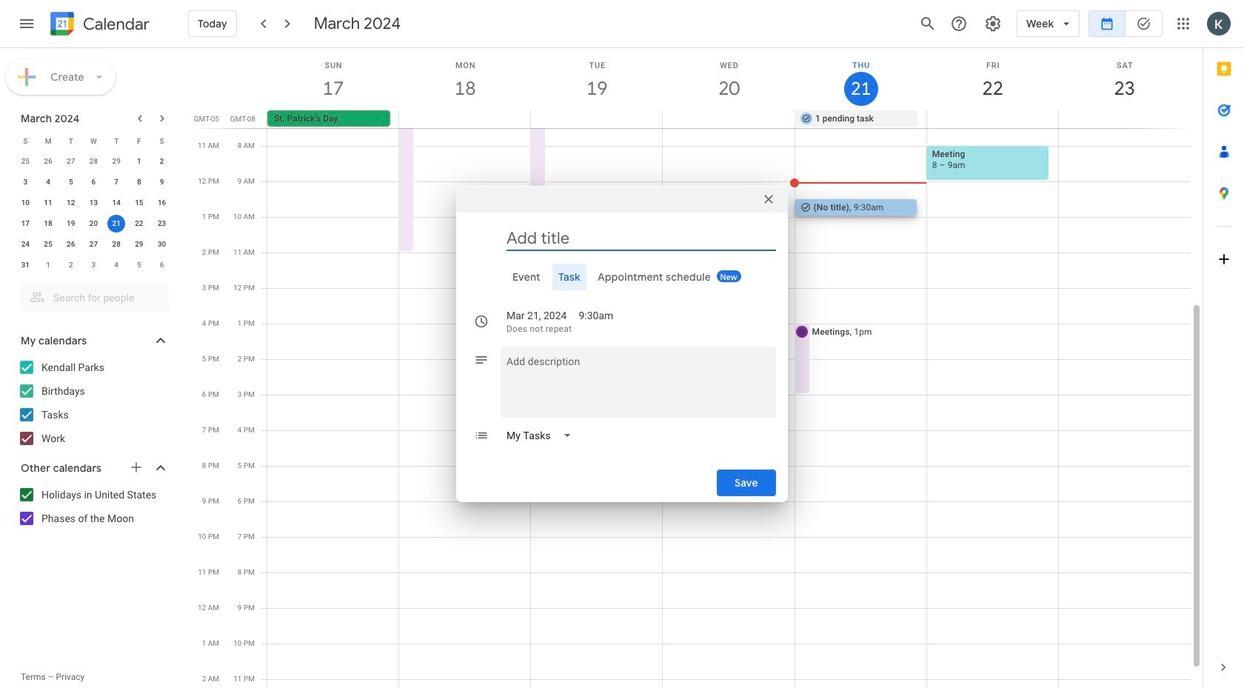 Task type: vqa. For each thing, say whether or not it's contained in the screenshot.
12 to the middle
no



Task type: describe. For each thing, give the bounding box(es) containing it.
0 horizontal spatial tab list
[[468, 264, 776, 290]]

26 element
[[62, 236, 80, 253]]

1 element
[[130, 153, 148, 170]]

13 element
[[85, 194, 103, 212]]

Search for people text field
[[30, 285, 160, 311]]

april 5 element
[[130, 256, 148, 274]]

february 27 element
[[62, 153, 80, 170]]

14 element
[[108, 194, 125, 212]]

17 element
[[17, 215, 34, 233]]

main drawer image
[[18, 15, 36, 33]]

12 element
[[62, 194, 80, 212]]

march 2024 grid
[[14, 130, 173, 276]]

5 element
[[62, 173, 80, 191]]

april 4 element
[[108, 256, 125, 274]]

9 element
[[153, 173, 171, 191]]

7 element
[[108, 173, 125, 191]]

16 element
[[153, 194, 171, 212]]

15 element
[[130, 194, 148, 212]]

6 element
[[85, 173, 103, 191]]

28 element
[[108, 236, 125, 253]]

settings menu image
[[985, 15, 1002, 33]]

Add description text field
[[501, 353, 776, 406]]

30 element
[[153, 236, 171, 253]]

19 element
[[62, 215, 80, 233]]

18 element
[[39, 215, 57, 233]]



Task type: locate. For each thing, give the bounding box(es) containing it.
8 element
[[130, 173, 148, 191]]

february 28 element
[[85, 153, 103, 170]]

31 element
[[17, 256, 34, 274]]

21, today element
[[108, 215, 125, 233]]

tab list
[[1204, 48, 1245, 647], [468, 264, 776, 290]]

cell
[[399, 110, 531, 128], [531, 110, 663, 128], [663, 110, 795, 128], [927, 110, 1059, 128], [1059, 110, 1191, 128], [105, 213, 128, 234]]

25 element
[[39, 236, 57, 253]]

None search field
[[0, 279, 184, 311]]

1 horizontal spatial tab list
[[1204, 48, 1245, 647]]

february 25 element
[[17, 153, 34, 170]]

other calendars list
[[3, 483, 184, 530]]

heading inside calendar 'element'
[[80, 15, 150, 33]]

february 29 element
[[108, 153, 125, 170]]

add other calendars image
[[129, 460, 144, 475]]

29 element
[[130, 236, 148, 253]]

april 2 element
[[62, 256, 80, 274]]

heading
[[80, 15, 150, 33]]

Add title text field
[[507, 227, 776, 250]]

my calendars list
[[3, 356, 184, 450]]

april 6 element
[[153, 256, 171, 274]]

april 1 element
[[39, 256, 57, 274]]

row group
[[14, 151, 173, 276]]

10 element
[[17, 194, 34, 212]]

23 element
[[153, 215, 171, 233]]

27 element
[[85, 236, 103, 253]]

row
[[261, 110, 1203, 128], [14, 130, 173, 151], [14, 151, 173, 172], [14, 172, 173, 193], [14, 193, 173, 213], [14, 213, 173, 234], [14, 234, 173, 255], [14, 255, 173, 276]]

4 element
[[39, 173, 57, 191]]

22 element
[[130, 215, 148, 233]]

calendar element
[[47, 9, 150, 41]]

24 element
[[17, 236, 34, 253]]

20 element
[[85, 215, 103, 233]]

april 3 element
[[85, 256, 103, 274]]

None field
[[501, 422, 584, 449]]

11 element
[[39, 194, 57, 212]]

grid
[[190, 48, 1203, 688]]

new element
[[717, 270, 742, 282]]

2 element
[[153, 153, 171, 170]]

3 element
[[17, 173, 34, 191]]

cell inside the march 2024 "grid"
[[105, 213, 128, 234]]

february 26 element
[[39, 153, 57, 170]]



